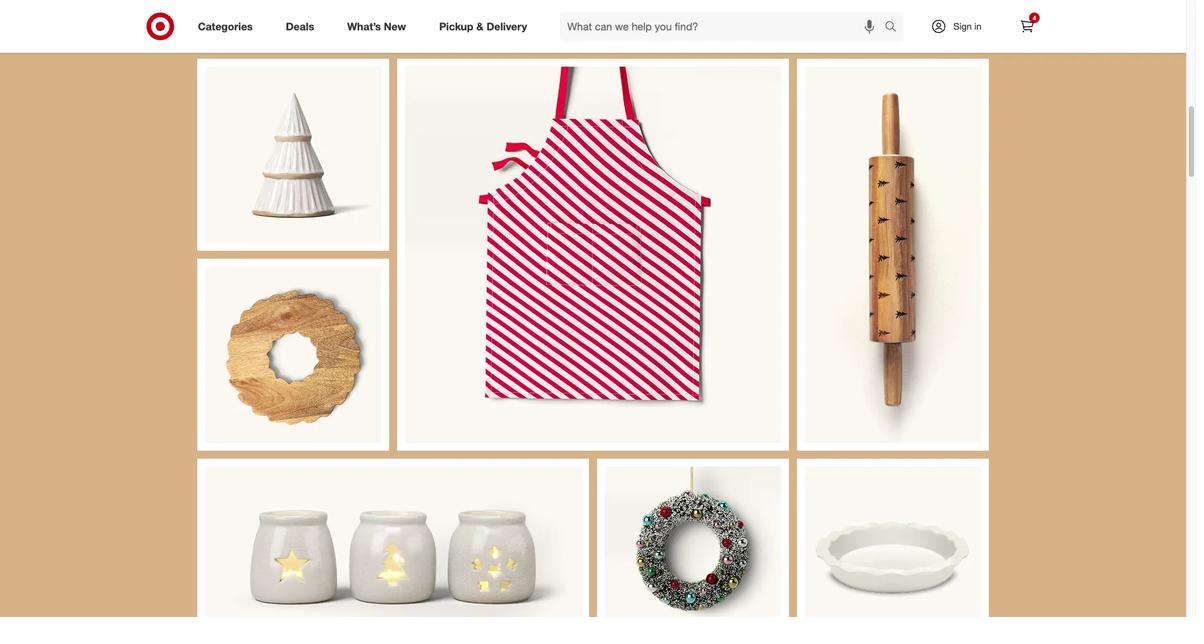 Task type: locate. For each thing, give the bounding box(es) containing it.
4
[[1033, 14, 1037, 22]]

4 link
[[1013, 12, 1042, 41]]

sign in link
[[920, 12, 1003, 41]]

&
[[477, 20, 484, 33]]

categories link
[[187, 12, 269, 41]]

sign
[[954, 20, 972, 32]]

sign in
[[954, 20, 982, 32]]

pickup & delivery
[[439, 20, 528, 33]]

What can we help you find? suggestions appear below search field
[[560, 12, 889, 41]]

what's
[[347, 20, 381, 33]]



Task type: describe. For each thing, give the bounding box(es) containing it.
deals
[[286, 20, 314, 33]]

what's new
[[347, 20, 406, 33]]

pickup
[[439, 20, 474, 33]]

in
[[975, 20, 982, 32]]

delivery
[[487, 20, 528, 33]]

search button
[[879, 12, 911, 44]]

search
[[879, 21, 911, 34]]

categories
[[198, 20, 253, 33]]

pickup & delivery link
[[428, 12, 544, 41]]

what's new link
[[336, 12, 423, 41]]

new
[[384, 20, 406, 33]]

deals link
[[275, 12, 331, 41]]



Task type: vqa. For each thing, say whether or not it's contained in the screenshot.
&
yes



